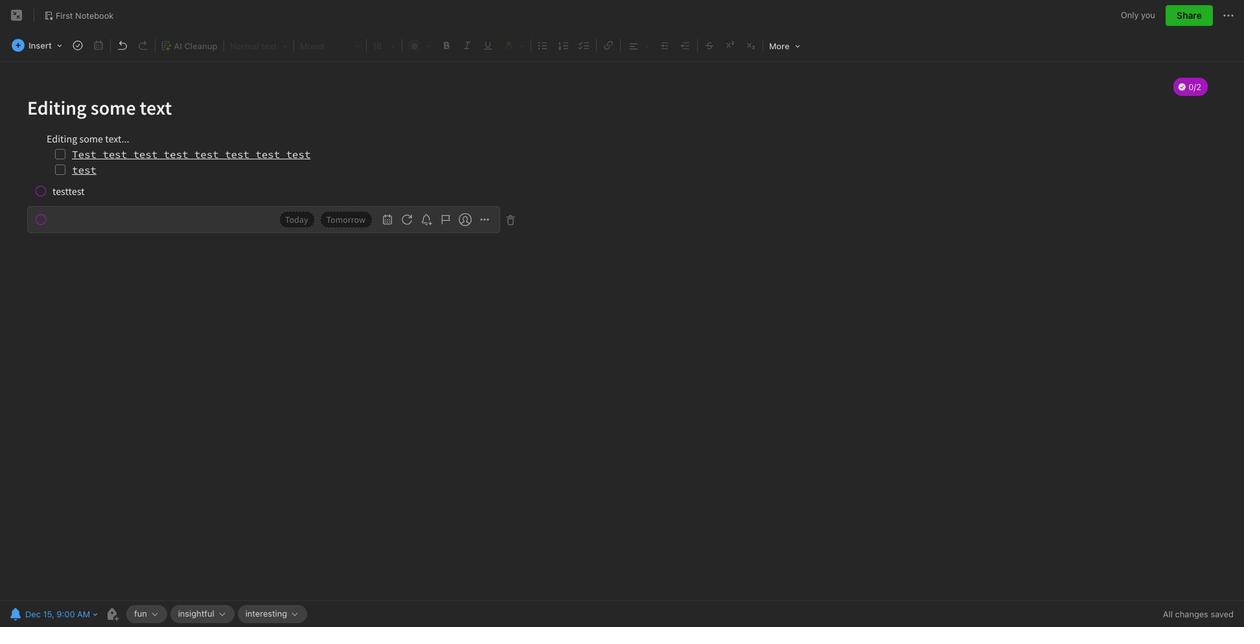 Task type: describe. For each thing, give the bounding box(es) containing it.
fun Tag actions field
[[147, 610, 159, 619]]

insightful Tag actions field
[[214, 610, 227, 619]]

add tag image
[[104, 607, 120, 622]]

15,
[[43, 609, 54, 620]]

Edit reminder field
[[6, 605, 99, 623]]

Font color field
[[404, 36, 436, 54]]

highlight image
[[499, 37, 529, 54]]

font size image
[[369, 37, 400, 54]]

insert
[[29, 40, 52, 51]]

Font size field
[[368, 36, 400, 54]]

only you
[[1121, 10, 1155, 20]]

more
[[769, 41, 790, 51]]

fun button
[[126, 605, 167, 623]]

collapse note image
[[9, 8, 25, 23]]

interesting
[[245, 609, 287, 619]]

am
[[77, 609, 90, 620]]

first
[[56, 10, 73, 20]]

first notebook
[[56, 10, 114, 20]]

interesting Tag actions field
[[287, 610, 299, 619]]

all changes saved
[[1163, 609, 1234, 620]]

Note Editor text field
[[0, 62, 1244, 601]]

More actions field
[[1221, 5, 1236, 26]]

task image
[[69, 36, 87, 54]]

note window element
[[0, 0, 1244, 627]]

insightful button
[[170, 605, 234, 623]]

font family image
[[296, 37, 364, 54]]

heading level image
[[226, 37, 292, 54]]

Insert field
[[8, 36, 67, 54]]

all
[[1163, 609, 1173, 620]]

font color image
[[404, 37, 435, 54]]

dec 15, 9:00 am button
[[6, 605, 91, 623]]



Task type: locate. For each thing, give the bounding box(es) containing it.
dec
[[25, 609, 41, 620]]

fun
[[134, 609, 147, 619]]

first notebook button
[[40, 6, 118, 25]]

only
[[1121, 10, 1139, 20]]

saved
[[1211, 609, 1234, 620]]

share
[[1177, 10, 1202, 21]]

changes
[[1175, 609, 1208, 620]]

Highlight field
[[498, 36, 529, 54]]

More field
[[765, 36, 805, 55]]

interesting button
[[238, 605, 307, 623]]

notebook
[[75, 10, 114, 20]]

insightful
[[178, 609, 214, 619]]

Alignment field
[[622, 36, 654, 54]]

Font family field
[[295, 36, 365, 54]]

share button
[[1166, 5, 1213, 26]]

dec 15, 9:00 am
[[25, 609, 90, 620]]

you
[[1141, 10, 1155, 20]]

alignment image
[[623, 37, 654, 54]]

more actions image
[[1221, 8, 1236, 23]]

Heading level field
[[225, 36, 292, 54]]

9:00
[[57, 609, 75, 620]]

undo image
[[113, 36, 132, 54]]



Task type: vqa. For each thing, say whether or not it's contained in the screenshot.
Insert
yes



